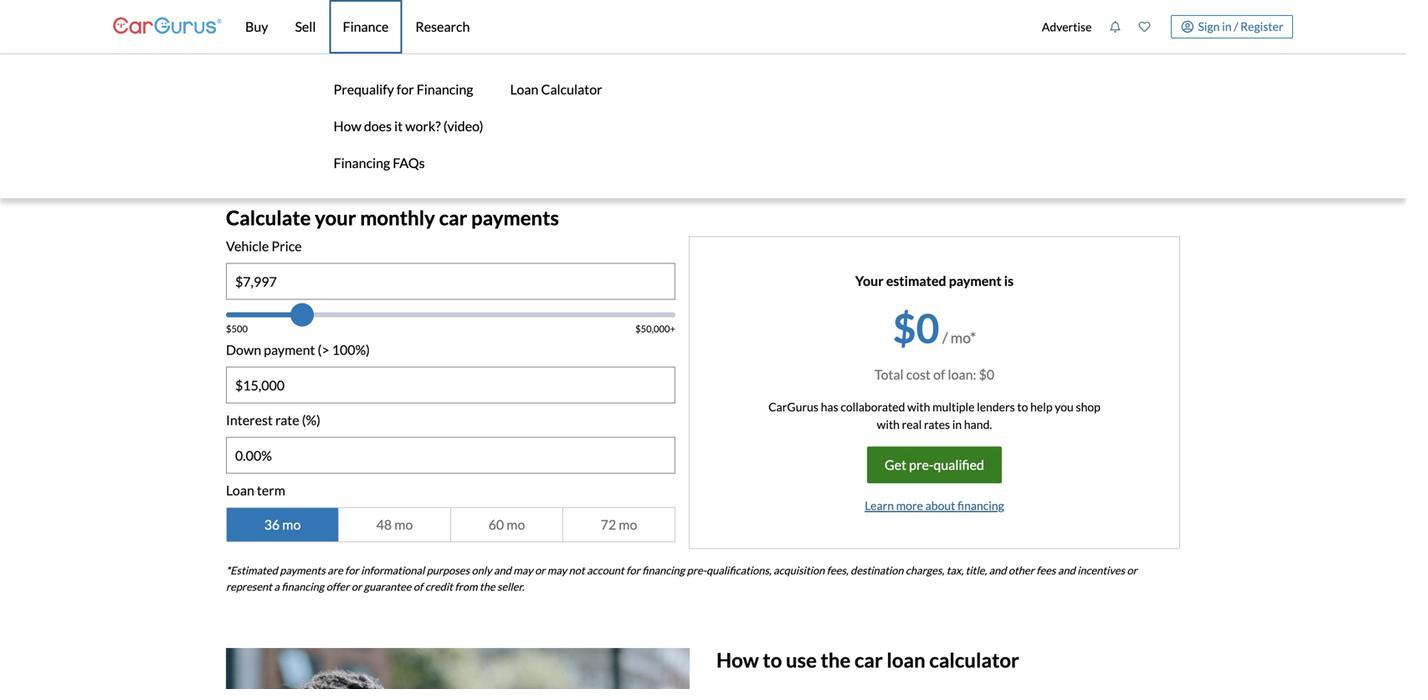 Task type: vqa. For each thing, say whether or not it's contained in the screenshot.
1st Lease from right
no



Task type: describe. For each thing, give the bounding box(es) containing it.
see
[[436, 154, 456, 170]]

cargurus has collaborated with multiple lenders to help you shop with real rates in hand.
[[768, 400, 1101, 432]]

qualifications,
[[706, 565, 771, 577]]

sell button
[[282, 0, 329, 54]]

vehicle price
[[226, 238, 302, 255]]

0 horizontal spatial or
[[351, 581, 362, 593]]

vehicle
[[226, 238, 269, 255]]

calculator
[[541, 81, 602, 98]]

$500
[[226, 324, 248, 335]]

your for estimate your monthly payments to see how this loan fits your budget.
[[280, 154, 307, 170]]

other
[[1008, 565, 1034, 577]]

more
[[896, 499, 923, 513]]

estimated
[[886, 273, 946, 289]]

36
[[264, 517, 280, 533]]

*estimated
[[226, 565, 278, 577]]

has
[[821, 400, 838, 414]]

1 may from the left
[[513, 565, 533, 577]]

cargurus
[[768, 400, 819, 414]]

1 vertical spatial financing
[[334, 155, 390, 171]]

$50,000+
[[635, 324, 675, 335]]

learn more about financing link
[[865, 499, 1004, 513]]

learn
[[865, 499, 894, 513]]

lenders
[[977, 400, 1015, 414]]

cost
[[906, 367, 931, 383]]

price
[[271, 238, 302, 255]]

advertise
[[1042, 20, 1092, 34]]

incentives
[[1077, 565, 1125, 577]]

estimate your monthly payments to see how this loan fits your budget.
[[226, 154, 633, 170]]

buy
[[245, 18, 268, 35]]

research
[[415, 18, 470, 35]]

calculate
[[226, 206, 311, 230]]

rate
[[275, 412, 299, 429]]

pre- inside '*estimated payments are for informational purposes only and may or may not account for financing pre-qualifications, acquisition fees, destination charges, tax, title, and other fees and incentives or represent a financing offer or guarantee of credit from the seller.'
[[687, 565, 706, 577]]

1 horizontal spatial loan
[[510, 154, 535, 170]]

0 horizontal spatial payment
[[264, 342, 315, 358]]

for inside prequalify for financing link
[[397, 81, 414, 98]]

loan calculator link
[[507, 71, 606, 108]]

from
[[455, 581, 477, 593]]

offer
[[326, 581, 349, 593]]

calculate your monthly car payments
[[226, 206, 559, 230]]

fits
[[538, 154, 556, 170]]

2 horizontal spatial your
[[559, 154, 586, 170]]

people high fiving image
[[226, 649, 690, 690]]

faqs
[[393, 155, 425, 171]]

how for how to use the car loan calculator
[[716, 649, 759, 673]]

2 horizontal spatial for
[[626, 565, 640, 577]]

in inside cargurus has collaborated with multiple lenders to help you shop with real rates in hand.
[[952, 418, 962, 432]]

rates
[[924, 418, 950, 432]]

finance
[[343, 18, 389, 35]]

menu containing prequalify for financing
[[330, 71, 487, 182]]

1 horizontal spatial the
[[821, 649, 851, 673]]

fees,
[[827, 565, 848, 577]]

seller.
[[497, 581, 524, 593]]

financing faqs link
[[330, 145, 487, 182]]

1 horizontal spatial $0
[[979, 367, 994, 383]]

72 mo
[[601, 517, 637, 533]]

0 horizontal spatial to
[[421, 154, 433, 170]]

a
[[274, 581, 279, 593]]

how
[[458, 154, 483, 170]]

1 horizontal spatial car
[[854, 649, 883, 673]]

hand.
[[964, 418, 992, 432]]

learn more about financing
[[865, 499, 1004, 513]]

0 vertical spatial financing
[[417, 81, 473, 98]]

interest rate (%)
[[226, 412, 320, 429]]

title,
[[966, 565, 987, 577]]

(>
[[318, 342, 329, 358]]

36 mo
[[264, 517, 301, 533]]

total
[[874, 367, 904, 383]]

0 horizontal spatial calculator
[[331, 113, 451, 145]]

0 vertical spatial with
[[907, 400, 930, 414]]

pre- inside button
[[909, 457, 934, 473]]

represent
[[226, 581, 272, 593]]

1 vertical spatial calculator
[[929, 649, 1019, 673]]

get pre-qualified
[[885, 457, 984, 473]]

menu bar containing buy
[[0, 0, 1406, 198]]

*estimated payments are for informational purposes only and may or may not account for financing pre-qualifications, acquisition fees, destination charges, tax, title, and other fees and incentives or represent a financing offer or guarantee of credit from the seller.
[[226, 565, 1137, 593]]

2 horizontal spatial or
[[1127, 565, 1137, 577]]

open notifications image
[[1109, 21, 1121, 33]]

menu containing sign in / register
[[1033, 3, 1293, 50]]

is
[[1004, 273, 1014, 289]]

60
[[488, 517, 504, 533]]

financing faqs
[[334, 155, 425, 171]]

loan term
[[226, 483, 285, 499]]

1 horizontal spatial payments
[[361, 154, 418, 170]]

1 vertical spatial financing
[[642, 565, 685, 577]]

car
[[226, 113, 269, 145]]

monthly for payments
[[310, 154, 359, 170]]

not
[[569, 565, 585, 577]]

how to use the car loan calculator
[[716, 649, 1019, 673]]

real
[[902, 418, 922, 432]]

72
[[601, 517, 616, 533]]

work?
[[405, 118, 441, 134]]

0 horizontal spatial for
[[345, 565, 359, 577]]

credit
[[425, 581, 453, 593]]

prequalify
[[334, 81, 394, 98]]



Task type: locate. For each thing, give the bounding box(es) containing it.
0 horizontal spatial /
[[942, 329, 948, 347]]

$0 down estimated
[[893, 304, 939, 352]]

mo*
[[951, 329, 976, 347]]

use
[[786, 649, 817, 673]]

may left the not
[[547, 565, 567, 577]]

2 mo from the left
[[394, 517, 413, 533]]

financing right account
[[642, 565, 685, 577]]

0 vertical spatial /
[[1234, 19, 1238, 33]]

and right fees
[[1058, 565, 1075, 577]]

car loan calculator
[[226, 113, 451, 145]]

/ inside menu
[[1234, 19, 1238, 33]]

None field
[[227, 438, 675, 473]]

0 vertical spatial calculator
[[331, 113, 451, 145]]

1 mo from the left
[[282, 517, 301, 533]]

collaborated
[[841, 400, 905, 414]]

how left "does"
[[334, 118, 361, 134]]

finance button
[[329, 0, 402, 54]]

financing up (video)
[[417, 81, 473, 98]]

get
[[885, 457, 907, 473]]

1 horizontal spatial how
[[716, 649, 759, 673]]

1 horizontal spatial of
[[933, 367, 945, 383]]

loan left calculator
[[510, 81, 538, 98]]

1 horizontal spatial for
[[397, 81, 414, 98]]

1 vertical spatial with
[[877, 418, 900, 432]]

1 horizontal spatial or
[[535, 565, 545, 577]]

1 horizontal spatial financing
[[642, 565, 685, 577]]

60 mo
[[488, 517, 525, 533]]

1 vertical spatial monthly
[[360, 206, 435, 230]]

prequalify for financing link
[[330, 71, 487, 108]]

for up how does it work? (video)
[[397, 81, 414, 98]]

0 vertical spatial menu
[[1033, 3, 1293, 50]]

None text field
[[227, 264, 675, 299]]

to inside cargurus has collaborated with multiple lenders to help you shop with real rates in hand.
[[1017, 400, 1028, 414]]

monthly for car
[[360, 206, 435, 230]]

this
[[486, 154, 508, 170]]

payments down this
[[471, 206, 559, 230]]

payments inside '*estimated payments are for informational purposes only and may or may not account for financing pre-qualifications, acquisition fees, destination charges, tax, title, and other fees and incentives or represent a financing offer or guarantee of credit from the seller.'
[[280, 565, 325, 577]]

1 horizontal spatial may
[[547, 565, 567, 577]]

tax,
[[946, 565, 963, 577]]

how left use
[[716, 649, 759, 673]]

or right incentives
[[1127, 565, 1137, 577]]

saved cars image
[[1139, 21, 1150, 33]]

0 horizontal spatial payments
[[280, 565, 325, 577]]

1 horizontal spatial and
[[989, 565, 1006, 577]]

0 horizontal spatial in
[[952, 418, 962, 432]]

for right account
[[626, 565, 640, 577]]

total cost of loan: $0
[[874, 367, 994, 383]]

0 horizontal spatial menu
[[330, 71, 487, 182]]

0 vertical spatial monthly
[[310, 154, 359, 170]]

0 vertical spatial the
[[480, 581, 495, 593]]

get pre-qualified button
[[867, 447, 1002, 484]]

2 horizontal spatial financing
[[958, 499, 1004, 513]]

1 horizontal spatial /
[[1234, 19, 1238, 33]]

1 vertical spatial payments
[[471, 206, 559, 230]]

1 horizontal spatial pre-
[[909, 457, 934, 473]]

destination
[[850, 565, 904, 577]]

how for how does it work? (video)
[[334, 118, 361, 134]]

mo for 48 mo
[[394, 517, 413, 533]]

does
[[364, 118, 392, 134]]

0 vertical spatial to
[[421, 154, 433, 170]]

0 horizontal spatial the
[[480, 581, 495, 593]]

Down payment (> 100%) text field
[[227, 368, 675, 403]]

1 vertical spatial pre-
[[687, 565, 706, 577]]

your for calculate your monthly car payments
[[315, 206, 356, 230]]

prequalify for financing
[[334, 81, 473, 98]]

help
[[1030, 400, 1053, 414]]

2 horizontal spatial loan
[[887, 649, 925, 673]]

or right offer
[[351, 581, 362, 593]]

1 vertical spatial /
[[942, 329, 948, 347]]

mo right 36
[[282, 517, 301, 533]]

and up "seller."
[[494, 565, 511, 577]]

mo right 72
[[619, 517, 637, 533]]

to left use
[[763, 649, 782, 673]]

1 horizontal spatial menu
[[1033, 3, 1293, 50]]

the right use
[[821, 649, 851, 673]]

3 and from the left
[[1058, 565, 1075, 577]]

with
[[907, 400, 930, 414], [877, 418, 900, 432]]

48 mo
[[376, 517, 413, 533]]

with down 'collaborated'
[[877, 418, 900, 432]]

acquisition
[[773, 565, 825, 577]]

1 vertical spatial loan
[[226, 483, 254, 499]]

2 vertical spatial financing
[[282, 581, 324, 593]]

100%)
[[332, 342, 370, 358]]

or left the not
[[535, 565, 545, 577]]

sell
[[295, 18, 316, 35]]

mo for 72 mo
[[619, 517, 637, 533]]

0 vertical spatial of
[[933, 367, 945, 383]]

loan calculator
[[510, 81, 602, 98]]

1 horizontal spatial to
[[763, 649, 782, 673]]

2 vertical spatial payments
[[280, 565, 325, 577]]

guarantee
[[364, 581, 411, 593]]

your
[[855, 273, 884, 289]]

/ inside $0 / mo*
[[942, 329, 948, 347]]

0 vertical spatial financing
[[958, 499, 1004, 513]]

1 horizontal spatial payment
[[949, 273, 1002, 289]]

0 horizontal spatial loan
[[274, 113, 326, 145]]

0 vertical spatial how
[[334, 118, 361, 134]]

financing down "does"
[[334, 155, 390, 171]]

financing right about
[[958, 499, 1004, 513]]

mo right 48
[[394, 517, 413, 533]]

loan for loan calculator
[[510, 81, 538, 98]]

menu bar
[[0, 0, 1406, 198]]

payments
[[361, 154, 418, 170], [471, 206, 559, 230], [280, 565, 325, 577]]

0 horizontal spatial financing
[[282, 581, 324, 593]]

payment left is at right
[[949, 273, 1002, 289]]

0 vertical spatial pre-
[[909, 457, 934, 473]]

of inside '*estimated payments are for informational purposes only and may or may not account for financing pre-qualifications, acquisition fees, destination charges, tax, title, and other fees and incentives or represent a financing offer or guarantee of credit from the seller.'
[[413, 581, 423, 593]]

1 vertical spatial how
[[716, 649, 759, 673]]

0 horizontal spatial may
[[513, 565, 533, 577]]

monthly down car loan calculator
[[310, 154, 359, 170]]

register
[[1240, 19, 1283, 33]]

1 vertical spatial of
[[413, 581, 423, 593]]

sign
[[1198, 19, 1220, 33]]

your right calculate
[[315, 206, 356, 230]]

how does it work? (video) link
[[330, 108, 487, 145]]

1 vertical spatial in
[[952, 418, 962, 432]]

loan for loan term
[[226, 483, 254, 499]]

cargurus logo homepage link image
[[113, 3, 222, 51]]

0 vertical spatial loan
[[274, 113, 326, 145]]

the down only
[[480, 581, 495, 593]]

1 vertical spatial menu
[[330, 71, 487, 182]]

2 horizontal spatial payments
[[471, 206, 559, 230]]

charges,
[[906, 565, 944, 577]]

and
[[494, 565, 511, 577], [989, 565, 1006, 577], [1058, 565, 1075, 577]]

2 horizontal spatial to
[[1017, 400, 1028, 414]]

(%)
[[302, 412, 320, 429]]

3 mo from the left
[[507, 517, 525, 533]]

0 horizontal spatial pre-
[[687, 565, 706, 577]]

term
[[257, 483, 285, 499]]

payments down it
[[361, 154, 418, 170]]

0 horizontal spatial car
[[439, 206, 467, 230]]

about
[[925, 499, 955, 513]]

qualified
[[934, 457, 984, 473]]

1 horizontal spatial your
[[315, 206, 356, 230]]

1 and from the left
[[494, 565, 511, 577]]

payment left (>
[[264, 342, 315, 358]]

2 horizontal spatial and
[[1058, 565, 1075, 577]]

down
[[226, 342, 261, 358]]

1 horizontal spatial calculator
[[929, 649, 1019, 673]]

0 horizontal spatial your
[[280, 154, 307, 170]]

0 vertical spatial payment
[[949, 273, 1002, 289]]

0 horizontal spatial how
[[334, 118, 361, 134]]

interest
[[226, 412, 273, 429]]

in down multiple
[[952, 418, 962, 432]]

informational
[[361, 565, 425, 577]]

for right the "are"
[[345, 565, 359, 577]]

it
[[394, 118, 403, 134]]

1 horizontal spatial with
[[907, 400, 930, 414]]

/ left register
[[1234, 19, 1238, 33]]

of right cost
[[933, 367, 945, 383]]

48
[[376, 517, 392, 533]]

1 vertical spatial to
[[1017, 400, 1028, 414]]

1 vertical spatial $0
[[979, 367, 994, 383]]

0 horizontal spatial loan
[[226, 483, 254, 499]]

may up "seller."
[[513, 565, 533, 577]]

mo right 60
[[507, 517, 525, 533]]

down payment (> 100%)
[[226, 342, 370, 358]]

sign in / register link
[[1171, 15, 1293, 38]]

of left credit
[[413, 581, 423, 593]]

of
[[933, 367, 945, 383], [413, 581, 423, 593]]

may
[[513, 565, 533, 577], [547, 565, 567, 577]]

monthly down financing faqs link
[[360, 206, 435, 230]]

monthly
[[310, 154, 359, 170], [360, 206, 435, 230]]

0 vertical spatial loan
[[510, 81, 538, 98]]

1 horizontal spatial monthly
[[360, 206, 435, 230]]

for
[[397, 81, 414, 98], [345, 565, 359, 577], [626, 565, 640, 577]]

mo
[[282, 517, 301, 533], [394, 517, 413, 533], [507, 517, 525, 533], [619, 517, 637, 533]]

2 may from the left
[[547, 565, 567, 577]]

1 horizontal spatial in
[[1222, 19, 1232, 33]]

financing right a
[[282, 581, 324, 593]]

your right estimate
[[280, 154, 307, 170]]

user icon image
[[1181, 21, 1194, 33]]

payments left the "are"
[[280, 565, 325, 577]]

how does it work? (video)
[[334, 118, 483, 134]]

0 horizontal spatial and
[[494, 565, 511, 577]]

sign in / register
[[1198, 19, 1283, 33]]

2 vertical spatial to
[[763, 649, 782, 673]]

cargurus logo homepage link link
[[113, 3, 222, 51]]

1 vertical spatial payment
[[264, 342, 315, 358]]

to left see
[[421, 154, 433, 170]]

are
[[328, 565, 343, 577]]

account
[[587, 565, 624, 577]]

your right fits on the left top
[[559, 154, 586, 170]]

to left help
[[1017, 400, 1028, 414]]

estimate
[[226, 154, 278, 170]]

0 vertical spatial $0
[[893, 304, 939, 352]]

car right use
[[854, 649, 883, 673]]

menu
[[1033, 3, 1293, 50], [330, 71, 487, 182]]

multiple
[[932, 400, 975, 414]]

in right sign
[[1222, 19, 1232, 33]]

0 horizontal spatial with
[[877, 418, 900, 432]]

0 horizontal spatial of
[[413, 581, 423, 593]]

the inside '*estimated payments are for informational purposes only and may or may not account for financing pre-qualifications, acquisition fees, destination charges, tax, title, and other fees and incentives or represent a financing offer or guarantee of credit from the seller.'
[[480, 581, 495, 593]]

2 and from the left
[[989, 565, 1006, 577]]

car down see
[[439, 206, 467, 230]]

$0 right loan:
[[979, 367, 994, 383]]

(video)
[[443, 118, 483, 134]]

shop
[[1076, 400, 1101, 414]]

how
[[334, 118, 361, 134], [716, 649, 759, 673]]

budget.
[[589, 154, 633, 170]]

1 horizontal spatial financing
[[417, 81, 473, 98]]

loan left "term"
[[226, 483, 254, 499]]

1 vertical spatial loan
[[510, 154, 535, 170]]

mo for 60 mo
[[507, 517, 525, 533]]

financing
[[958, 499, 1004, 513], [642, 565, 685, 577], [282, 581, 324, 593]]

0 horizontal spatial $0
[[893, 304, 939, 352]]

with up real
[[907, 400, 930, 414]]

0 horizontal spatial financing
[[334, 155, 390, 171]]

only
[[472, 565, 492, 577]]

1 vertical spatial the
[[821, 649, 851, 673]]

and right title, at the right of the page
[[989, 565, 1006, 577]]

$0
[[893, 304, 939, 352], [979, 367, 994, 383]]

buy button
[[232, 0, 282, 54]]

0 vertical spatial in
[[1222, 19, 1232, 33]]

fees
[[1036, 565, 1056, 577]]

/ left mo*
[[942, 329, 948, 347]]

loan:
[[948, 367, 976, 383]]

loan
[[510, 81, 538, 98], [226, 483, 254, 499]]

1 vertical spatial car
[[854, 649, 883, 673]]

advertise link
[[1033, 3, 1101, 50]]

0 horizontal spatial monthly
[[310, 154, 359, 170]]

purposes
[[427, 565, 470, 577]]

0 vertical spatial payments
[[361, 154, 418, 170]]

research button
[[402, 0, 483, 54]]

calculator
[[331, 113, 451, 145], [929, 649, 1019, 673]]

mo for 36 mo
[[282, 517, 301, 533]]

the
[[480, 581, 495, 593], [821, 649, 851, 673]]

you
[[1055, 400, 1074, 414]]

how inside menu
[[334, 118, 361, 134]]

in
[[1222, 19, 1232, 33], [952, 418, 962, 432]]

loan
[[274, 113, 326, 145], [510, 154, 535, 170], [887, 649, 925, 673]]

0 vertical spatial car
[[439, 206, 467, 230]]

2 vertical spatial loan
[[887, 649, 925, 673]]

4 mo from the left
[[619, 517, 637, 533]]

1 horizontal spatial loan
[[510, 81, 538, 98]]



